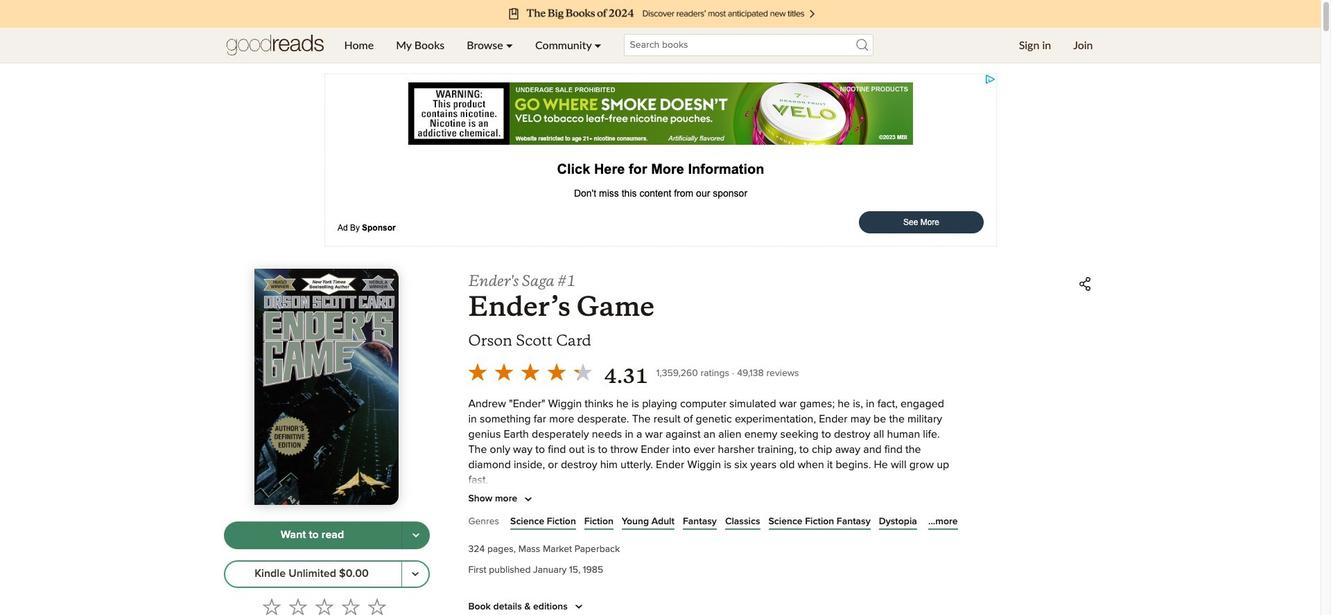 Task type: vqa. For each thing, say whether or not it's contained in the screenshot.
Goodreads: Book reviews, recommendations, and discussion 'image' at the top left of page
no



Task type: locate. For each thing, give the bounding box(es) containing it.
top genres for this book element
[[468, 514, 1097, 535]]

None search field
[[613, 34, 884, 56]]

the most anticipated books of 2024 image
[[156, 0, 1165, 28]]

1,359,260 ratings and 49,138 reviews figure
[[656, 365, 799, 381]]

rate 2 out of 5 image
[[289, 598, 307, 616]]

rate 3 out of 5 image
[[315, 598, 333, 616]]

rate 5 out of 5 image
[[368, 598, 386, 616]]

book 1 in the ender's saga series element
[[468, 272, 654, 291]]



Task type: describe. For each thing, give the bounding box(es) containing it.
home image
[[226, 28, 323, 62]]

rating 0 out of 5 group
[[259, 594, 390, 616]]

Search by book title or ISBN text field
[[624, 34, 873, 56]]

advertisement element
[[324, 73, 997, 247]]

average rating of 4.31 stars. figure
[[464, 359, 656, 390]]

book title: ender's game element
[[468, 291, 654, 323]]

rate 1 out of 5 image
[[263, 598, 281, 616]]

rate 4 out of 5 image
[[342, 598, 360, 616]]

rating 4.31 out of 5 image
[[464, 359, 596, 385]]



